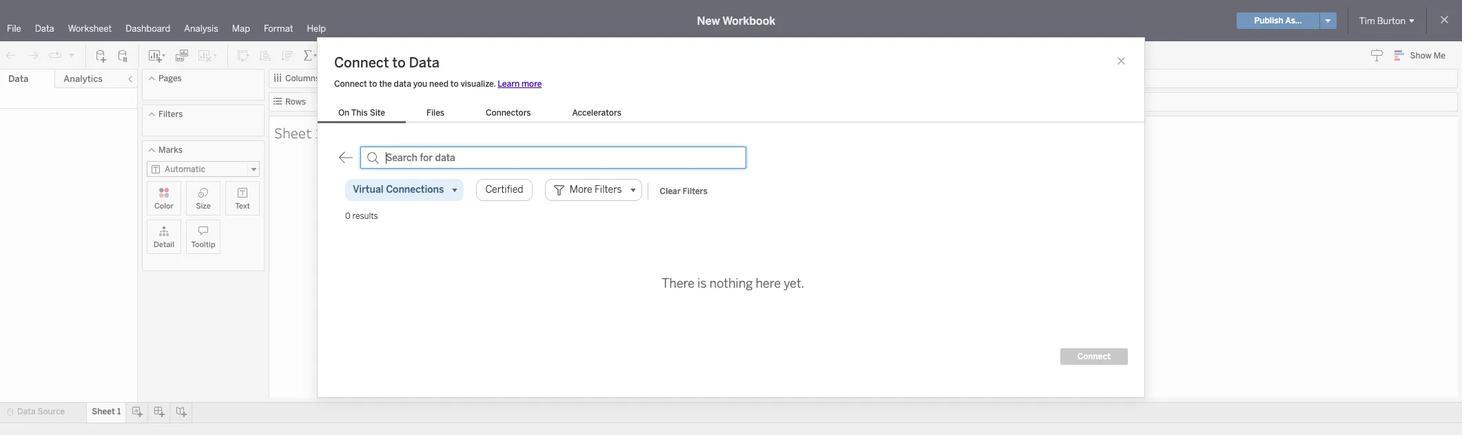 Task type: describe. For each thing, give the bounding box(es) containing it.
there
[[662, 276, 695, 292]]

connect for connect
[[1078, 352, 1111, 362]]

marks
[[159, 145, 183, 155]]

data left source
[[17, 407, 36, 417]]

swap rows and columns image
[[236, 49, 250, 62]]

publish as...
[[1255, 16, 1303, 26]]

0 horizontal spatial sheet
[[92, 407, 115, 417]]

to for data
[[392, 54, 406, 71]]

detail
[[154, 241, 174, 250]]

0 results
[[345, 212, 378, 221]]

accelerators
[[572, 108, 622, 118]]

publish as... button
[[1237, 12, 1320, 29]]

pause auto updates image
[[116, 49, 130, 62]]

connect to data
[[334, 54, 440, 71]]

clear filters
[[660, 186, 708, 196]]

tim
[[1360, 16, 1376, 26]]

format workbook image
[[383, 49, 396, 62]]

learn more link
[[498, 79, 542, 89]]

visualize.
[[461, 79, 496, 89]]

more
[[522, 79, 542, 89]]

tim burton
[[1360, 16, 1406, 26]]

publish
[[1255, 16, 1284, 26]]

1 horizontal spatial sheet
[[274, 123, 312, 142]]

show labels image
[[360, 49, 374, 62]]

redo image
[[26, 49, 40, 62]]

text
[[235, 202, 250, 211]]

0 horizontal spatial sheet 1
[[92, 407, 121, 417]]

data up you
[[409, 54, 440, 71]]

1 horizontal spatial sheet 1
[[274, 123, 323, 142]]

data guide image
[[1371, 48, 1384, 62]]

here
[[756, 276, 781, 292]]

clear
[[660, 186, 681, 196]]

on this site
[[338, 108, 385, 118]]

new data source image
[[94, 49, 108, 62]]

new workbook
[[697, 14, 776, 27]]

connect for connect to the data you need to visualize. learn more
[[334, 79, 367, 89]]

tooltip
[[191, 241, 215, 250]]

connect button
[[1061, 349, 1128, 365]]

pages
[[159, 74, 182, 83]]

site
[[370, 108, 385, 118]]

burton
[[1378, 16, 1406, 26]]

there is nothing here yet.
[[662, 276, 805, 292]]

worksheet
[[68, 23, 112, 34]]

sort ascending image
[[258, 49, 272, 62]]

as...
[[1286, 16, 1303, 26]]

to for the
[[369, 79, 377, 89]]

clear filters button
[[654, 183, 714, 200]]

yet.
[[784, 276, 805, 292]]

list box containing on this site
[[318, 105, 642, 123]]

highlight image
[[336, 49, 352, 62]]

results
[[353, 212, 378, 221]]

nothing
[[710, 276, 753, 292]]

data down undo image
[[8, 74, 28, 84]]

the
[[379, 79, 392, 89]]

1 horizontal spatial replay animation image
[[68, 51, 76, 59]]

need
[[429, 79, 449, 89]]

1 horizontal spatial 1
[[315, 123, 323, 142]]

size
[[196, 202, 211, 211]]

is
[[698, 276, 707, 292]]

me
[[1434, 51, 1446, 61]]

format
[[264, 23, 293, 34]]

this
[[351, 108, 368, 118]]

0 horizontal spatial replay animation image
[[48, 49, 62, 62]]



Task type: vqa. For each thing, say whether or not it's contained in the screenshot.
Map
yes



Task type: locate. For each thing, give the bounding box(es) containing it.
source
[[38, 407, 65, 417]]

sheet right source
[[92, 407, 115, 417]]

color
[[154, 202, 174, 211]]

filters right clear
[[683, 186, 708, 196]]

1 vertical spatial sheet
[[92, 407, 115, 417]]

1 vertical spatial filters
[[683, 186, 708, 196]]

data
[[394, 79, 411, 89]]

1 vertical spatial sheet 1
[[92, 407, 121, 417]]

duplicate image
[[175, 49, 189, 62]]

new
[[697, 14, 720, 27]]

sheet 1 right source
[[92, 407, 121, 417]]

sort descending image
[[281, 49, 294, 62]]

0 vertical spatial 1
[[315, 123, 323, 142]]

connect for connect to data
[[334, 54, 389, 71]]

2 vertical spatial connect
[[1078, 352, 1111, 362]]

files
[[427, 108, 445, 118]]

connect
[[334, 54, 389, 71], [334, 79, 367, 89], [1078, 352, 1111, 362]]

collapse image
[[126, 75, 134, 83]]

replay animation image
[[48, 49, 62, 62], [68, 51, 76, 59]]

0 vertical spatial filters
[[159, 110, 183, 119]]

1
[[315, 123, 323, 142], [117, 407, 121, 417]]

0 horizontal spatial to
[[369, 79, 377, 89]]

connect inside button
[[1078, 352, 1111, 362]]

help
[[307, 23, 326, 34]]

2 horizontal spatial to
[[451, 79, 459, 89]]

connect to the data you need to visualize. learn more
[[334, 79, 542, 89]]

1 right source
[[117, 407, 121, 417]]

totals image
[[303, 49, 319, 62]]

1 horizontal spatial filters
[[683, 186, 708, 196]]

filters up marks
[[159, 110, 183, 119]]

file
[[7, 23, 21, 34]]

clear sheet image
[[197, 49, 219, 62]]

to up data in the left of the page
[[392, 54, 406, 71]]

0 vertical spatial sheet 1
[[274, 123, 323, 142]]

you
[[413, 79, 427, 89]]

rows
[[285, 97, 306, 107]]

certified
[[485, 184, 524, 196]]

fit image
[[405, 49, 427, 62]]

filters inside "clear filters" 'button'
[[683, 186, 708, 196]]

to left the
[[369, 79, 377, 89]]

0 horizontal spatial 1
[[117, 407, 121, 417]]

1 horizontal spatial to
[[392, 54, 406, 71]]

workbook
[[723, 14, 776, 27]]

0 horizontal spatial filters
[[159, 110, 183, 119]]

replay animation image up analytics at the left top of the page
[[68, 51, 76, 59]]

columns
[[285, 74, 320, 83]]

0
[[345, 212, 351, 221]]

1 down columns on the left
[[315, 123, 323, 142]]

to right need
[[451, 79, 459, 89]]

undo image
[[4, 49, 18, 62]]

sheet
[[274, 123, 312, 142], [92, 407, 115, 417]]

certified button
[[477, 179, 533, 201]]

new worksheet image
[[147, 49, 167, 62]]

map
[[232, 23, 250, 34]]

sheet 1 down rows
[[274, 123, 323, 142]]

data up redo 'image'
[[35, 23, 54, 34]]

on
[[338, 108, 350, 118]]

replay animation image right redo 'image'
[[48, 49, 62, 62]]

sheet 1
[[274, 123, 323, 142], [92, 407, 121, 417]]

show me button
[[1389, 45, 1458, 66]]

data
[[35, 23, 54, 34], [409, 54, 440, 71], [8, 74, 28, 84], [17, 407, 36, 417]]

show
[[1411, 51, 1432, 61]]

0 vertical spatial connect
[[334, 54, 389, 71]]

analysis
[[184, 23, 218, 34]]

analytics
[[64, 74, 103, 84]]

connectors
[[486, 108, 531, 118]]

filters
[[159, 110, 183, 119], [683, 186, 708, 196]]

1 vertical spatial connect
[[334, 79, 367, 89]]

dashboard
[[126, 23, 170, 34]]

0 vertical spatial sheet
[[274, 123, 312, 142]]

sheet down rows
[[274, 123, 312, 142]]

learn
[[498, 79, 520, 89]]

to
[[392, 54, 406, 71], [369, 79, 377, 89], [451, 79, 459, 89]]

data source
[[17, 407, 65, 417]]

show me
[[1411, 51, 1446, 61]]

list box
[[318, 105, 642, 123]]

1 vertical spatial 1
[[117, 407, 121, 417]]



